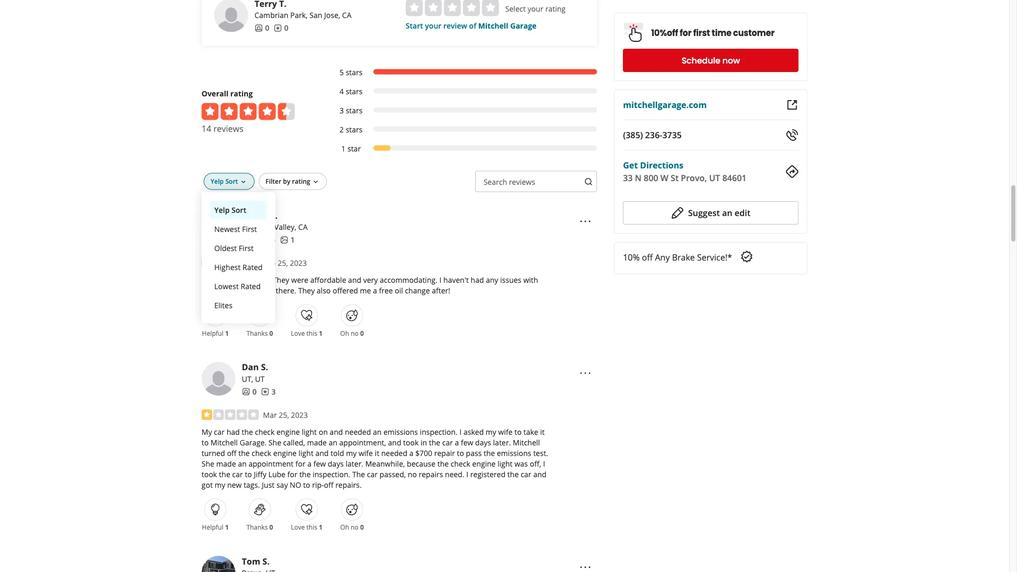 Task type: locate. For each thing, give the bounding box(es) containing it.
3 up 2
[[340, 106, 344, 116]]

0 horizontal spatial took
[[202, 470, 217, 480]]

1 vertical spatial reviews
[[509, 177, 535, 187]]

1 menu image from the top
[[579, 215, 592, 228]]

tom s.
[[242, 556, 270, 567]]

meanwhile,
[[365, 459, 405, 469]]

oh for dan s.
[[340, 523, 349, 532]]

0 horizontal spatial your
[[425, 21, 441, 31]]

1 vertical spatial sort
[[232, 205, 246, 215]]

days
[[475, 438, 491, 448], [328, 459, 344, 469]]

days up pass
[[475, 438, 491, 448]]

2 thanks 0 from the top
[[247, 523, 273, 532]]

days down told
[[328, 459, 344, 469]]

they up there.
[[273, 275, 289, 285]]

menu image for dan s.
[[579, 367, 592, 380]]

1 horizontal spatial 5
[[340, 68, 344, 78]]

1 thanks 0 from the top
[[247, 329, 273, 338]]

emissions up $700
[[384, 427, 418, 437]]

mitchell
[[478, 21, 508, 31], [211, 438, 238, 448], [513, 438, 540, 448]]

3 right 16 review v2 image
[[272, 387, 276, 397]]

reviews for 14 reviews
[[213, 123, 243, 134]]

my inside best mechanic ever! they were affordable and very accommodating. i haven't had any issues with my car since taking it there. they also offered me a free oil change after!
[[202, 286, 212, 296]]

and inside best mechanic ever! they were affordable and very accommodating. i haven't had any issues with my car since taking it there. they also offered me a free oil change after!
[[348, 275, 361, 285]]

first for newest first
[[242, 224, 257, 235]]

1 down rip-
[[319, 523, 323, 532]]

needed up meanwhile,
[[381, 448, 407, 458]]

first inside button
[[242, 224, 257, 235]]

4 stars from the top
[[346, 125, 363, 135]]

your right select
[[528, 4, 543, 14]]

helpful 1 for dan s.
[[202, 523, 229, 532]]

garage
[[510, 21, 537, 31]]

made down on
[[307, 438, 327, 448]]

1 vertical spatial days
[[328, 459, 344, 469]]

love for f.
[[291, 329, 305, 338]]

1 thanks from the top
[[247, 329, 268, 338]]

1 vertical spatial had
[[227, 427, 240, 437]]

engine down called,
[[273, 448, 297, 458]]

few up rip-
[[313, 459, 326, 469]]

2 vertical spatial friends element
[[242, 387, 257, 397]]

0 horizontal spatial it
[[269, 286, 274, 296]]

love this 1
[[291, 329, 323, 338], [291, 523, 323, 532]]

helpful down elites
[[202, 329, 223, 338]]

valley,
[[274, 222, 296, 232]]

0 horizontal spatial off
[[227, 448, 236, 458]]

1 star
[[341, 144, 361, 154]]

0 horizontal spatial 5
[[272, 235, 276, 245]]

mitchell right of
[[478, 21, 508, 31]]

change
[[405, 286, 430, 296]]

2 love from the top
[[291, 523, 305, 532]]

2 helpful from the top
[[202, 523, 223, 532]]

took up got
[[202, 470, 217, 480]]

my
[[202, 286, 212, 296], [486, 427, 496, 437], [346, 448, 357, 458], [215, 480, 225, 490]]

stars right the 4
[[346, 87, 363, 97]]

it inside best mechanic ever! they were affordable and very accommodating. i haven't had any issues with my car since taking it there. they also offered me a free oil change after!
[[269, 286, 274, 296]]

review
[[443, 21, 467, 31]]

0 horizontal spatial 3
[[272, 387, 276, 397]]

16 review v2 image
[[274, 24, 282, 33]]

mar
[[263, 410, 277, 420]]

reviews element down dan s. ut, ut
[[261, 387, 276, 397]]

by
[[283, 177, 290, 186]]

14 reviews
[[202, 123, 243, 134]]

newest first
[[214, 224, 257, 235]]

inspection. up in
[[420, 427, 458, 437]]

5 left 16 photos v2
[[272, 235, 276, 245]]

sort inside dropdown button
[[225, 177, 238, 186]]

photo of emma f. image
[[202, 210, 235, 244]]

0 vertical spatial friends element
[[255, 23, 269, 33]]

to up tags.
[[245, 470, 252, 480]]

1 vertical spatial rated
[[241, 282, 261, 292]]

stars down 4 stars
[[346, 106, 363, 116]]

off left any
[[642, 252, 653, 263]]

rating for filter by rating
[[292, 177, 310, 186]]

garage.
[[240, 438, 267, 448]]

2023 for f.
[[290, 258, 307, 268]]

schedule
[[682, 55, 720, 66]]

rating element
[[406, 0, 499, 17]]

2 vertical spatial engine
[[472, 459, 496, 469]]

i left asked
[[460, 427, 462, 437]]

love down the 'no'
[[291, 523, 305, 532]]

0 vertical spatial reviews
[[213, 123, 243, 134]]

24 directions v2 image
[[786, 165, 799, 178]]

wife left take
[[498, 427, 513, 437]]

3 stars
[[340, 106, 363, 116]]

brake
[[672, 252, 695, 263]]

free
[[379, 286, 393, 296]]

oh no 0
[[340, 329, 364, 338], [340, 523, 364, 532]]

an left edit at the top right of the page
[[722, 207, 733, 219]]

light down called,
[[299, 448, 314, 458]]

1 horizontal spatial mitchell
[[478, 21, 508, 31]]

0 vertical spatial ca
[[342, 10, 352, 21]]

0 vertical spatial it
[[269, 286, 274, 296]]

0 vertical spatial thanks 0
[[247, 329, 273, 338]]

made
[[307, 438, 327, 448], [216, 459, 236, 469]]

thanks 0 up dan s. link
[[247, 329, 273, 338]]

1 love this 1 from the top
[[291, 329, 323, 338]]

16 friends v2 image for cambrian park, san jose, ca
[[255, 24, 263, 33]]

reviews element for cambrian park, san jose, ca
[[274, 23, 288, 33]]

i
[[439, 275, 442, 285], [460, 427, 462, 437], [543, 459, 545, 469], [466, 470, 468, 480]]

rating for select your rating
[[545, 4, 566, 14]]

emissions
[[384, 427, 418, 437], [497, 448, 531, 458]]

with
[[523, 275, 538, 285]]

taking
[[246, 286, 267, 296]]

for
[[680, 27, 692, 39], [295, 459, 305, 469], [287, 470, 297, 480]]

a
[[373, 286, 377, 296], [455, 438, 459, 448], [409, 448, 413, 458], [307, 459, 312, 469]]

1 down new
[[225, 523, 229, 532]]

2023
[[290, 258, 307, 268], [291, 410, 308, 420]]

the right pass
[[484, 448, 495, 458]]

rated
[[243, 263, 263, 273], [241, 282, 261, 292]]

helpful 1 for emma f.
[[202, 329, 229, 338]]

2 stars from the top
[[346, 87, 363, 97]]

0
[[265, 23, 269, 33], [284, 23, 288, 33], [252, 235, 257, 245], [269, 329, 273, 338], [360, 329, 364, 338], [252, 387, 257, 397], [269, 523, 273, 532], [360, 523, 364, 532]]

reviews element down cambrian
[[274, 23, 288, 33]]

1 horizontal spatial wife
[[498, 427, 513, 437]]

0 vertical spatial wife
[[498, 427, 513, 437]]

photo of dan s. image
[[202, 362, 235, 396]]

1
[[341, 144, 346, 154], [291, 235, 295, 245], [225, 329, 229, 338], [319, 329, 323, 338], [225, 523, 229, 532], [319, 523, 323, 532]]

(no rating) image
[[406, 0, 499, 17]]

1 vertical spatial 2023
[[291, 410, 308, 420]]

i right off, at bottom
[[543, 459, 545, 469]]

rated inside button
[[241, 282, 261, 292]]

dan
[[242, 362, 259, 373]]

yelp inside dropdown button
[[211, 177, 224, 186]]

helpful down got
[[202, 523, 223, 532]]

1 stars from the top
[[346, 68, 363, 78]]

it down ever!
[[269, 286, 274, 296]]

first
[[242, 224, 257, 235], [239, 244, 254, 254]]

friends element down the 'ut,'
[[242, 387, 257, 397]]

1 vertical spatial love
[[291, 523, 305, 532]]

later.
[[493, 438, 511, 448], [346, 459, 363, 469]]

2 thanks from the top
[[247, 523, 268, 532]]

my down the best
[[202, 286, 212, 296]]

and left told
[[315, 448, 329, 458]]

check down garage.
[[252, 448, 271, 458]]

0 vertical spatial thanks
[[247, 329, 268, 338]]

ut inside dan s. ut, ut
[[255, 374, 265, 384]]

2 horizontal spatial it
[[540, 427, 545, 437]]

my
[[202, 427, 212, 437]]

16 friends v2 image down cambrian
[[255, 24, 263, 33]]

0 vertical spatial no
[[351, 329, 359, 338]]

tom
[[242, 556, 260, 567]]

later. up 'the'
[[346, 459, 363, 469]]

2 oh no 0 from the top
[[340, 523, 364, 532]]

issues
[[500, 275, 521, 285]]

car inside best mechanic ever! they were affordable and very accommodating. i haven't had any issues with my car since taking it there. they also offered me a free oil change after!
[[214, 286, 225, 296]]

first inside button
[[239, 244, 254, 254]]

they down were
[[298, 286, 315, 296]]

oh down repairs.
[[340, 523, 349, 532]]

few down asked
[[461, 438, 473, 448]]

filter reviews by 4 stars rating element
[[329, 86, 597, 97]]

dan s. ut, ut
[[242, 362, 268, 384]]

0 vertical spatial days
[[475, 438, 491, 448]]

2 helpful 1 from the top
[[202, 523, 229, 532]]

1 horizontal spatial days
[[475, 438, 491, 448]]

st
[[671, 172, 679, 184]]

1 vertical spatial made
[[216, 459, 236, 469]]

1 down also
[[319, 329, 323, 338]]

ut inside get directions 33 n 800 w st provo, ut 84601
[[709, 172, 720, 184]]

1 horizontal spatial ca
[[342, 10, 352, 21]]

any
[[655, 252, 670, 263]]

1 vertical spatial off
[[227, 448, 236, 458]]

rating inside filter by rating 'dropdown button'
[[292, 177, 310, 186]]

0 horizontal spatial 16 friends v2 image
[[242, 388, 250, 396]]

inspection. up rip-
[[313, 470, 350, 480]]

0 horizontal spatial wife
[[359, 448, 373, 458]]

1 vertical spatial yelp sort
[[214, 205, 246, 215]]

None radio
[[406, 0, 423, 17], [425, 0, 442, 17], [444, 0, 461, 17], [406, 0, 423, 17], [425, 0, 442, 17], [444, 0, 461, 17]]

few
[[461, 438, 473, 448], [313, 459, 326, 469]]

sort up newest first button
[[232, 205, 246, 215]]

thanks up tom s. link
[[247, 523, 268, 532]]

0 vertical spatial sort
[[225, 177, 238, 186]]

i inside best mechanic ever! they were affordable and very accommodating. i haven't had any issues with my car since taking it there. they also offered me a free oil change after!
[[439, 275, 442, 285]]

new
[[227, 480, 242, 490]]

3 stars from the top
[[346, 106, 363, 116]]

no down because
[[408, 470, 417, 480]]

schedule now button
[[623, 49, 799, 72]]

s. right the tom
[[263, 556, 270, 567]]

1 vertical spatial menu image
[[579, 367, 592, 380]]

1 vertical spatial 5
[[272, 235, 276, 245]]

sort
[[225, 177, 238, 186], [232, 205, 246, 215]]

2 vertical spatial rating
[[292, 177, 310, 186]]

menu image
[[579, 215, 592, 228], [579, 367, 592, 380], [579, 561, 592, 572]]

1 helpful 1 from the top
[[202, 329, 229, 338]]

love this 1 down also
[[291, 329, 323, 338]]

appointment
[[249, 459, 294, 469]]

first up the highest rated button
[[239, 244, 254, 254]]

2 oh from the top
[[340, 523, 349, 532]]

  text field
[[475, 171, 597, 192]]

s. for dan s. ut, ut
[[261, 362, 268, 373]]

10%off
[[651, 27, 678, 39]]

3 menu image from the top
[[579, 561, 592, 572]]

this down also
[[307, 329, 317, 338]]

best mechanic ever! they were affordable and very accommodating. i haven't had any issues with my car since taking it there. they also offered me a free oil change after!
[[202, 275, 538, 296]]

0 vertical spatial 3
[[340, 106, 344, 116]]

1 oh from the top
[[340, 329, 349, 338]]

1 vertical spatial ut
[[255, 374, 265, 384]]

took left in
[[403, 438, 419, 448]]

2 vertical spatial no
[[351, 523, 359, 532]]

reviews element containing 3
[[261, 387, 276, 397]]

16 friends v2 image
[[255, 24, 263, 33], [242, 388, 250, 396]]

1 horizontal spatial 16 friends v2 image
[[255, 24, 263, 33]]

1 love from the top
[[291, 329, 305, 338]]

(0 reactions) element
[[269, 329, 273, 338], [360, 329, 364, 338], [269, 523, 273, 532], [360, 523, 364, 532]]

25,
[[278, 258, 288, 268], [279, 410, 289, 420]]

elites button
[[210, 296, 267, 315]]

reviews element containing 0
[[274, 23, 288, 33]]

an inside button
[[722, 207, 733, 219]]

0 vertical spatial 16 friends v2 image
[[255, 24, 263, 33]]

24 phone v2 image
[[786, 129, 799, 141]]

yelp sort for yelp sort button
[[214, 205, 246, 215]]

0 horizontal spatial emissions
[[384, 427, 418, 437]]

0 horizontal spatial few
[[313, 459, 326, 469]]

yelp sort for yelp sort dropdown button
[[211, 177, 238, 186]]

1 vertical spatial reviews element
[[261, 387, 276, 397]]

2 love this 1 from the top
[[291, 523, 323, 532]]

they
[[273, 275, 289, 285], [298, 286, 315, 296]]

emma f. link
[[242, 210, 278, 221]]

emissions up was
[[497, 448, 531, 458]]

2 menu image from the top
[[579, 367, 592, 380]]

24 external link v2 image
[[786, 99, 799, 111]]

your for select
[[528, 4, 543, 14]]

1 vertical spatial 25,
[[279, 410, 289, 420]]

thanks
[[247, 329, 268, 338], [247, 523, 268, 532]]

1 helpful from the top
[[202, 329, 223, 338]]

it
[[269, 286, 274, 296], [540, 427, 545, 437], [375, 448, 379, 458]]

no down repairs.
[[351, 523, 359, 532]]

made down turned
[[216, 459, 236, 469]]

25, right the sep
[[278, 258, 288, 268]]

time
[[712, 27, 732, 39]]

2 this from the top
[[307, 523, 317, 532]]

1 vertical spatial s.
[[263, 556, 270, 567]]

overall
[[202, 89, 228, 99]]

1 oh no 0 from the top
[[340, 329, 364, 338]]

2 vertical spatial menu image
[[579, 561, 592, 572]]

s. for tom s.
[[263, 556, 270, 567]]

overall rating
[[202, 89, 253, 99]]

1 vertical spatial this
[[307, 523, 317, 532]]

got
[[202, 480, 213, 490]]

engine up called,
[[277, 427, 300, 437]]

wife
[[498, 427, 513, 437], [359, 448, 373, 458]]

asked
[[464, 427, 484, 437]]

sort inside button
[[232, 205, 246, 215]]

2 vertical spatial light
[[498, 459, 513, 469]]

love for s.
[[291, 523, 305, 532]]

engine up registered
[[472, 459, 496, 469]]

0 horizontal spatial reviews
[[213, 123, 243, 134]]

this for f.
[[307, 329, 317, 338]]

friends element down cambrian
[[255, 23, 269, 33]]

0 vertical spatial 5
[[340, 68, 344, 78]]

2 horizontal spatial mitchell
[[513, 438, 540, 448]]

reviews
[[213, 123, 243, 134], [509, 177, 535, 187]]

test.
[[533, 448, 548, 458]]

1 down elites
[[225, 329, 229, 338]]

yelp sort inside dropdown button
[[211, 177, 238, 186]]

0 vertical spatial love this 1
[[291, 329, 323, 338]]

0 horizontal spatial had
[[227, 427, 240, 437]]

yelp sort inside button
[[214, 205, 246, 215]]

1 horizontal spatial your
[[528, 4, 543, 14]]

stars for 2 stars
[[346, 125, 363, 135]]

first
[[693, 27, 710, 39]]

1 vertical spatial they
[[298, 286, 315, 296]]

dan s. link
[[242, 362, 268, 373]]

0 horizontal spatial ut
[[255, 374, 265, 384]]

affordable
[[310, 275, 346, 285]]

1 vertical spatial helpful
[[202, 523, 223, 532]]

0 vertical spatial this
[[307, 329, 317, 338]]

oh no 0 for dan s.
[[340, 523, 364, 532]]

0 vertical spatial engine
[[277, 427, 300, 437]]

0 vertical spatial oh
[[340, 329, 349, 338]]

1 vertical spatial yelp
[[214, 205, 230, 215]]

(1 reaction) element
[[225, 329, 229, 338], [319, 329, 323, 338], [225, 523, 229, 532], [319, 523, 323, 532]]

1 horizontal spatial off
[[324, 480, 334, 490]]

0 vertical spatial love
[[291, 329, 305, 338]]

say
[[277, 480, 288, 490]]

and up offered
[[348, 275, 361, 285]]

yelp sort
[[211, 177, 238, 186], [214, 205, 246, 215]]

needed up appointment,
[[345, 427, 371, 437]]

in
[[421, 438, 427, 448]]

this down rip-
[[307, 523, 317, 532]]

yelp inside button
[[214, 205, 230, 215]]

menu image for emma f.
[[579, 215, 592, 228]]

mitchell up turned
[[211, 438, 238, 448]]

off left repairs.
[[324, 480, 334, 490]]

1 vertical spatial inspection.
[[313, 470, 350, 480]]

0 horizontal spatial made
[[216, 459, 236, 469]]

1 horizontal spatial later.
[[493, 438, 511, 448]]

check up need. on the left
[[451, 459, 470, 469]]

5 stars
[[340, 68, 363, 78]]

1 horizontal spatial took
[[403, 438, 419, 448]]

24 check in v2 image
[[741, 250, 753, 263]]

16 chevron down v2 image
[[311, 178, 320, 187]]

2023 up called,
[[291, 410, 308, 420]]

24 pencil v2 image
[[671, 207, 684, 219]]

tom s. link
[[242, 556, 270, 567]]

reviews element
[[274, 23, 288, 33], [261, 387, 276, 397]]

car
[[214, 286, 225, 296], [214, 427, 225, 437], [442, 438, 453, 448], [232, 470, 243, 480], [367, 470, 378, 480], [521, 470, 531, 480]]

was
[[515, 459, 528, 469]]

1 this from the top
[[307, 329, 317, 338]]

1 horizontal spatial they
[[298, 286, 315, 296]]

reviews right search
[[509, 177, 535, 187]]

0 vertical spatial first
[[242, 224, 257, 235]]

2 horizontal spatial rating
[[545, 4, 566, 14]]

None radio
[[463, 0, 480, 17], [482, 0, 499, 17], [463, 0, 480, 17], [482, 0, 499, 17]]

friends element
[[255, 23, 269, 33], [242, 235, 257, 245], [242, 387, 257, 397]]

oh for emma f.
[[340, 329, 349, 338]]

(385)
[[623, 129, 643, 141]]

rating up 4.5 star rating image
[[230, 89, 253, 99]]

1 vertical spatial thanks 0
[[247, 523, 273, 532]]

she left called,
[[269, 438, 281, 448]]

1 vertical spatial for
[[295, 459, 305, 469]]

reviews right 14
[[213, 123, 243, 134]]

to left pass
[[457, 448, 464, 458]]

s. inside dan s. ut, ut
[[261, 362, 268, 373]]

ca for f.
[[298, 222, 308, 232]]

sort for yelp sort dropdown button
[[225, 177, 238, 186]]

no down offered
[[351, 329, 359, 338]]

5 for 5
[[272, 235, 276, 245]]

2023 up were
[[290, 258, 307, 268]]

yelp sort up newest
[[214, 205, 246, 215]]

your right start
[[425, 21, 441, 31]]

stars
[[346, 68, 363, 78], [346, 87, 363, 97], [346, 106, 363, 116], [346, 125, 363, 135]]

0 vertical spatial had
[[471, 275, 484, 285]]

thanks 0 for emma
[[247, 329, 273, 338]]

get directions link
[[623, 159, 684, 171]]

it up meanwhile,
[[375, 448, 379, 458]]

thanks 0 up tom s. link
[[247, 523, 273, 532]]

stars up 4 stars
[[346, 68, 363, 78]]

love this 1 down rip-
[[291, 523, 323, 532]]

now
[[723, 55, 740, 66]]

rating right select
[[545, 4, 566, 14]]

0 vertical spatial helpful
[[202, 329, 223, 338]]

1 vertical spatial 16 friends v2 image
[[242, 388, 250, 396]]

the
[[352, 470, 365, 480]]

yelp for yelp sort button
[[214, 205, 230, 215]]

oldest first
[[214, 244, 254, 254]]

lube
[[268, 470, 286, 480]]

ca inside emma f. fountain valley, ca
[[298, 222, 308, 232]]

0 vertical spatial s.
[[261, 362, 268, 373]]

mitchell down take
[[513, 438, 540, 448]]

0 vertical spatial menu image
[[579, 215, 592, 228]]

car down the best
[[214, 286, 225, 296]]

1 horizontal spatial reviews
[[509, 177, 535, 187]]

0 vertical spatial yelp
[[211, 177, 224, 186]]

1 right 16 photos v2
[[291, 235, 295, 245]]

rated inside button
[[243, 263, 263, 273]]



Task type: vqa. For each thing, say whether or not it's contained in the screenshot.
the yelp sort associated with Yelp Sort popup button at left top
yes



Task type: describe. For each thing, give the bounding box(es) containing it.
me
[[360, 286, 371, 296]]

(1 reaction) element down elites
[[225, 329, 229, 338]]

1 horizontal spatial she
[[269, 438, 281, 448]]

provo,
[[681, 172, 707, 184]]

0 horizontal spatial days
[[328, 459, 344, 469]]

cambrian park, san jose, ca
[[255, 10, 352, 21]]

jose,
[[324, 10, 340, 21]]

1 horizontal spatial it
[[375, 448, 379, 458]]

car up repair
[[442, 438, 453, 448]]

thanks for dan
[[247, 523, 268, 532]]

ever!
[[254, 275, 271, 285]]

1 inside photos element
[[291, 235, 295, 245]]

2
[[340, 125, 344, 135]]

1 vertical spatial engine
[[273, 448, 297, 458]]

stars for 3 stars
[[346, 106, 363, 116]]

5 for 5 stars
[[340, 68, 344, 78]]

25, for dan s.
[[279, 410, 289, 420]]

800
[[644, 172, 658, 184]]

16 review v2 image
[[261, 388, 269, 396]]

love this 1 for emma f.
[[291, 329, 323, 338]]

and right on
[[330, 427, 343, 437]]

oldest
[[214, 244, 237, 254]]

get
[[623, 159, 638, 171]]

it for f.
[[269, 286, 274, 296]]

0 horizontal spatial she
[[202, 459, 214, 469]]

10%off for first time customer
[[651, 27, 775, 39]]

because
[[407, 459, 436, 469]]

schedule now
[[682, 55, 740, 66]]

my car had the check engine light on and needed an emissions inspection. i asked my wife to take it to mitchell garage. she called, made an appointment, and took in the car a few days later. mitchell turned off the check engine light and told my wife it needed a $700 repair to pass the emissions test. she made an appointment for a few days later. meanwhile, because the check engine light was off, i took the car to jiffy lube for the inspection. the car passed, no repairs need. i registered the car and got my new tags. just say no to rip-off repairs.
[[202, 427, 548, 490]]

the right in
[[429, 438, 440, 448]]

reviews element for ut, ut
[[261, 387, 276, 397]]

car up new
[[232, 470, 243, 480]]

16 chevron down v2 image
[[239, 178, 248, 187]]

take
[[524, 427, 538, 437]]

it for s.
[[540, 427, 545, 437]]

accommodating.
[[380, 275, 438, 285]]

my right got
[[215, 480, 225, 490]]

filter by rating
[[266, 177, 310, 186]]

had inside best mechanic ever! they were affordable and very accommodating. i haven't had any issues with my car since taking it there. they also offered me a free oil change after!
[[471, 275, 484, 285]]

highest
[[214, 263, 241, 273]]

0 vertical spatial few
[[461, 438, 473, 448]]

edit
[[735, 207, 751, 219]]

0 vertical spatial took
[[403, 438, 419, 448]]

stars for 5 stars
[[346, 68, 363, 78]]

best
[[202, 275, 217, 285]]

search
[[484, 177, 507, 187]]

newest
[[214, 224, 240, 235]]

were
[[291, 275, 308, 285]]

first for oldest first
[[239, 244, 254, 254]]

(1 reaction) element down also
[[319, 329, 323, 338]]

and up meanwhile,
[[388, 438, 401, 448]]

no inside my car had the check engine light on and needed an emissions inspection. i asked my wife to take it to mitchell garage. she called, made an appointment, and took in the car a few days later. mitchell turned off the check engine light and told my wife it needed a $700 repair to pass the emissions test. she made an appointment for a few days later. meanwhile, because the check engine light was off, i took the car to jiffy lube for the inspection. the car passed, no repairs need. i registered the car and got my new tags. just say no to rip-off repairs.
[[408, 470, 417, 480]]

3 for 3
[[272, 387, 276, 397]]

elites
[[214, 301, 232, 311]]

mitchellgarage.com link
[[623, 99, 707, 110]]

directions
[[640, 159, 684, 171]]

of
[[469, 21, 476, 31]]

i right need. on the left
[[466, 470, 468, 480]]

car down was
[[521, 470, 531, 480]]

1 vertical spatial light
[[299, 448, 314, 458]]

had inside my car had the check engine light on and needed an emissions inspection. i asked my wife to take it to mitchell garage. she called, made an appointment, and took in the car a few days later. mitchell turned off the check engine light and told my wife it needed a $700 repair to pass the emissions test. she made an appointment for a few days later. meanwhile, because the check engine light was off, i took the car to jiffy lube for the inspection. the car passed, no repairs need. i registered the car and got my new tags. just say no to rip-off repairs.
[[227, 427, 240, 437]]

suggest an edit
[[688, 207, 751, 219]]

the up garage.
[[242, 427, 253, 437]]

and down off, at bottom
[[533, 470, 547, 480]]

start
[[406, 21, 423, 31]]

ca for park,
[[342, 10, 352, 21]]

lowest
[[214, 282, 239, 292]]

called,
[[283, 438, 305, 448]]

0 vertical spatial light
[[302, 427, 317, 437]]

the down was
[[507, 470, 519, 480]]

236-
[[645, 129, 662, 141]]

sort for yelp sort button
[[232, 205, 246, 215]]

reviews for search reviews
[[509, 177, 535, 187]]

no for s.
[[351, 523, 359, 532]]

1 left the star at the top left
[[341, 144, 346, 154]]

(1 reaction) element down new
[[225, 523, 229, 532]]

suggest an edit button
[[623, 201, 799, 225]]

rated for lowest rated
[[241, 282, 261, 292]]

to down my
[[202, 438, 209, 448]]

lowest rated
[[214, 282, 261, 292]]

my right asked
[[486, 427, 496, 437]]

pass
[[466, 448, 482, 458]]

1 vertical spatial needed
[[381, 448, 407, 458]]

photo of terry t. image
[[214, 0, 248, 32]]

friends element for dan
[[242, 387, 257, 397]]

1 horizontal spatial inspection.
[[420, 427, 458, 437]]

start your review of mitchell garage
[[406, 21, 537, 31]]

star
[[348, 144, 361, 154]]

2 vertical spatial off
[[324, 480, 334, 490]]

an up told
[[329, 438, 337, 448]]

w
[[661, 172, 669, 184]]

16 friends v2 image for ut, ut
[[242, 388, 250, 396]]

33
[[623, 172, 633, 184]]

4.5 star rating image
[[202, 103, 295, 120]]

0 vertical spatial needed
[[345, 427, 371, 437]]

highest rated button
[[210, 258, 267, 277]]

$700
[[415, 448, 432, 458]]

helpful for emma f.
[[202, 329, 223, 338]]

yelp sort button
[[210, 201, 267, 220]]

0 vertical spatial check
[[255, 427, 275, 437]]

a inside best mechanic ever! they were affordable and very accommodating. i haven't had any issues with my car since taking it there. they also offered me a free oil change after!
[[373, 286, 377, 296]]

yelp sort button
[[204, 173, 254, 190]]

car right my
[[214, 427, 225, 437]]

select
[[505, 4, 526, 14]]

no for f.
[[351, 329, 359, 338]]

an up appointment,
[[373, 427, 382, 437]]

suggest
[[688, 207, 720, 219]]

n
[[635, 172, 642, 184]]

the up the 'no'
[[299, 470, 311, 480]]

ut,
[[242, 374, 253, 384]]

jiffy
[[254, 470, 267, 480]]

tags.
[[244, 480, 260, 490]]

filter reviews by 1 star rating element
[[329, 144, 597, 154]]

5 star rating image
[[202, 258, 259, 269]]

helpful for dan s.
[[202, 523, 223, 532]]

oh no 0 for emma f.
[[340, 329, 364, 338]]

mitchellgarage.com
[[623, 99, 707, 110]]

search image
[[584, 178, 593, 186]]

to left take
[[515, 427, 522, 437]]

told
[[331, 448, 344, 458]]

appointment,
[[339, 438, 386, 448]]

no
[[290, 480, 301, 490]]

1 vertical spatial few
[[313, 459, 326, 469]]

1 vertical spatial check
[[252, 448, 271, 458]]

love this 1 for dan s.
[[291, 523, 323, 532]]

25, for emma f.
[[278, 258, 288, 268]]

stars for 4 stars
[[346, 87, 363, 97]]

oldest first button
[[210, 239, 267, 258]]

0 vertical spatial for
[[680, 27, 692, 39]]

2 vertical spatial check
[[451, 459, 470, 469]]

filter reviews by 2 stars rating element
[[329, 125, 597, 135]]

haven't
[[443, 275, 469, 285]]

park,
[[290, 10, 308, 21]]

2 horizontal spatial off
[[642, 252, 653, 263]]

0 vertical spatial emissions
[[384, 427, 418, 437]]

san
[[310, 10, 322, 21]]

your for start
[[425, 21, 441, 31]]

the down repair
[[437, 459, 449, 469]]

3 for 3 stars
[[340, 106, 344, 116]]

emma
[[242, 210, 268, 221]]

cambrian
[[255, 10, 288, 21]]

1 star rating image
[[202, 410, 259, 421]]

the up new
[[219, 470, 230, 480]]

filter reviews by 5 stars rating element
[[329, 67, 597, 78]]

photos element
[[280, 235, 295, 245]]

0 vertical spatial made
[[307, 438, 327, 448]]

10% off any brake service!*
[[623, 252, 732, 263]]

16 friends v2 image
[[242, 236, 250, 245]]

rip-
[[312, 480, 324, 490]]

any
[[486, 275, 498, 285]]

the down garage.
[[238, 448, 250, 458]]

0 horizontal spatial rating
[[230, 89, 253, 99]]

to right the 'no'
[[303, 480, 310, 490]]

passed,
[[380, 470, 406, 480]]

just
[[262, 480, 275, 490]]

car right 'the'
[[367, 470, 378, 480]]

3735
[[662, 129, 682, 141]]

0 horizontal spatial mitchell
[[211, 438, 238, 448]]

rated for highest rated
[[243, 263, 263, 273]]

yelp for yelp sort dropdown button
[[211, 177, 224, 186]]

oil
[[395, 286, 403, 296]]

0 horizontal spatial later.
[[346, 459, 363, 469]]

newest first button
[[210, 220, 267, 239]]

0 vertical spatial they
[[273, 275, 289, 285]]

my right told
[[346, 448, 357, 458]]

thanks for emma
[[247, 329, 268, 338]]

friends element for emma
[[242, 235, 257, 245]]

highest rated
[[214, 263, 263, 273]]

2023 for s.
[[291, 410, 308, 420]]

thanks 0 for dan
[[247, 523, 273, 532]]

1 vertical spatial took
[[202, 470, 217, 480]]

1 vertical spatial emissions
[[497, 448, 531, 458]]

need.
[[445, 470, 464, 480]]

an up new
[[238, 459, 247, 469]]

filter reviews by 3 stars rating element
[[329, 106, 597, 116]]

get directions 33 n 800 w st provo, ut 84601
[[623, 159, 747, 184]]

service!*
[[697, 252, 732, 263]]

10%
[[623, 252, 640, 263]]

2 stars
[[340, 125, 363, 135]]

2 vertical spatial for
[[287, 470, 297, 480]]

select your rating
[[505, 4, 566, 14]]

(1 reaction) element down rip-
[[319, 523, 323, 532]]

16 photos v2 image
[[280, 236, 288, 245]]

turned
[[202, 448, 225, 458]]

sep 25, 2023
[[263, 258, 307, 268]]

this for s.
[[307, 523, 317, 532]]

offered
[[333, 286, 358, 296]]

(385) 236-3735
[[623, 129, 682, 141]]



